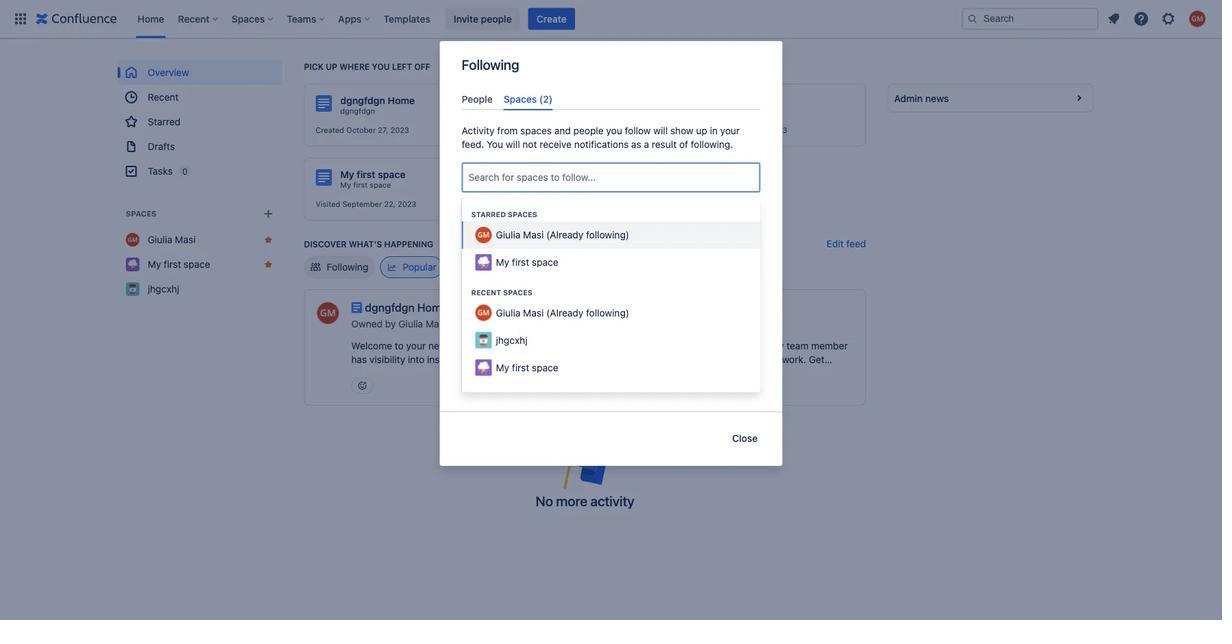 Task type: locate. For each thing, give the bounding box(es) containing it.
2023 for created october 27, 2023
[[391, 126, 409, 135]]

dgngfdgn
[[340, 95, 385, 106], [340, 107, 375, 116], [492, 258, 535, 270], [365, 301, 415, 314], [544, 319, 587, 330]]

0 vertical spatial you
[[372, 62, 390, 71]]

1 horizontal spatial my first space link
[[340, 180, 391, 190]]

your
[[721, 125, 740, 137], [406, 340, 426, 352], [538, 340, 558, 352], [758, 368, 778, 379]]

1 horizontal spatial team
[[787, 340, 809, 352]]

2023 for • october 27, 2023 • dgngfdgn
[[511, 319, 534, 330]]

giulia masi (already following) for jhgcxhj
[[496, 307, 630, 319]]

pick up where you left off
[[304, 62, 431, 71]]

0 vertical spatial following
[[462, 56, 519, 72]]

dgngfdgn home
[[340, 95, 415, 106], [365, 301, 448, 314]]

result
[[652, 139, 677, 150]]

edited october 19, 2023
[[507, 126, 595, 135]]

jhgcxhj up visited october 19, 2023
[[723, 107, 748, 116]]

dgngfdgn link up 'access'
[[544, 318, 587, 331]]

search for spaces to follow...
[[469, 172, 596, 183]]

0 vertical spatial in
[[710, 125, 718, 137]]

notifications
[[574, 139, 629, 150]]

0 horizontal spatial created
[[316, 126, 344, 135]]

0 vertical spatial people
[[481, 13, 512, 24]]

following inside button
[[327, 262, 369, 273]]

1 vertical spatial will
[[506, 139, 520, 150]]

masi inside giulia masi personal space
[[519, 212, 540, 223]]

1 horizontal spatial recent
[[471, 288, 501, 296]]

(already
[[547, 229, 584, 241], [547, 307, 584, 319]]

following) down getting started in confluence giulia masi
[[586, 229, 630, 241]]

19, for giulia masi
[[563, 126, 574, 135]]

into
[[408, 354, 425, 366]]

visited october 19, 2023
[[698, 126, 788, 135]]

22, for giulia masi
[[579, 200, 591, 209]]

19,
[[563, 126, 574, 135], [756, 126, 767, 135]]

page:
[[531, 368, 555, 379]]

0 vertical spatial starred
[[148, 116, 181, 128]]

1 vertical spatial created
[[507, 200, 535, 209]]

1 horizontal spatial started
[[568, 169, 602, 180]]

visited
[[698, 126, 723, 135], [316, 200, 340, 209]]

1 horizontal spatial dgngfdgn link
[[544, 318, 587, 331]]

starred for starred spaces
[[471, 210, 506, 219]]

22, for my first space
[[384, 200, 396, 209]]

(2)
[[540, 93, 553, 105]]

1 giulia masi (already following) from the top
[[496, 229, 630, 241]]

september down getting
[[538, 200, 577, 209]]

my
[[340, 169, 354, 180], [340, 181, 351, 190], [496, 257, 510, 268], [148, 259, 161, 270], [496, 362, 510, 373]]

19, for jhgcxhj
[[756, 126, 767, 135]]

in right follow...
[[604, 169, 613, 180]]

overview up 'edited october 19, 2023'
[[532, 95, 575, 106]]

0 vertical spatial recent
[[148, 92, 179, 103]]

giulia inside giulia masi link
[[148, 234, 172, 246]]

1 horizontal spatial created
[[507, 200, 535, 209]]

0 vertical spatial giulia masi link
[[532, 106, 571, 116]]

giulia masi (already following) down created september 22, 2023
[[496, 229, 630, 241]]

1 vertical spatial people
[[574, 125, 604, 137]]

your up following.
[[721, 125, 740, 137]]

spaces inside activity from spaces and people you follow will show up in your feed. you will not receive notifications as a result of following.
[[521, 125, 552, 137]]

masi up space
[[519, 212, 540, 223]]

1 22, from the left
[[384, 200, 396, 209]]

team up 'access'
[[560, 340, 582, 352]]

1 horizontal spatial 19,
[[756, 126, 767, 135]]

27, down pick up where you left off
[[378, 126, 388, 135]]

tasks
[[148, 166, 173, 177]]

visited up following.
[[698, 126, 723, 135]]

you
[[487, 139, 503, 150]]

1 vertical spatial you
[[607, 125, 623, 137]]

masi inside overview giulia masi
[[554, 107, 571, 116]]

e
[[736, 368, 742, 379]]

1 vertical spatial following
[[327, 262, 369, 273]]

2023
[[391, 126, 409, 135], [576, 126, 595, 135], [769, 126, 788, 135], [398, 200, 417, 209], [593, 200, 612, 209], [511, 319, 534, 330]]

recent down announcements button
[[471, 288, 501, 296]]

recent down overview link
[[148, 92, 179, 103]]

0 horizontal spatial 27,
[[378, 126, 388, 135]]

tab list inside following dialog
[[456, 88, 766, 111]]

october
[[347, 126, 376, 135], [532, 126, 561, 135], [725, 126, 754, 135], [456, 319, 493, 330]]

in
[[710, 125, 718, 137], [604, 169, 613, 180]]

0 horizontal spatial starred
[[148, 116, 181, 128]]

dgngfdgn home up created october 27, 2023
[[340, 95, 415, 106]]

0 vertical spatial my first space link
[[340, 180, 391, 190]]

0 horizontal spatial following
[[327, 262, 369, 273]]

0 horizontal spatial recent
[[148, 92, 179, 103]]

jhgcxhj link up visited october 19, 2023
[[723, 106, 748, 116]]

dgngfdgn home up by
[[365, 301, 448, 314]]

close button
[[724, 428, 766, 450]]

starred for starred
[[148, 116, 181, 128]]

people right invite at the left of page
[[481, 13, 512, 24]]

0 horizontal spatial •
[[449, 319, 454, 330]]

(already down created september 22, 2023
[[547, 229, 584, 241]]

discover what's happening
[[304, 239, 434, 249]]

overview
[[148, 67, 189, 78], [532, 95, 575, 106]]

you up notifications
[[607, 125, 623, 137]]

0 horizontal spatial 19,
[[563, 126, 574, 135]]

0 horizontal spatial team
[[560, 340, 582, 352]]

1 horizontal spatial jhgcxhj link
[[723, 106, 748, 116]]

0 horizontal spatial dgngfdgn link
[[340, 106, 375, 116]]

spaces
[[232, 13, 265, 24], [504, 93, 537, 105], [126, 210, 157, 218], [508, 210, 538, 219], [503, 288, 533, 296], [481, 340, 514, 352]]

dgngfdgn link
[[340, 106, 375, 116], [544, 318, 587, 331]]

spaces inside popup button
[[232, 13, 265, 24]]

up right the pick
[[326, 62, 338, 71]]

0 vertical spatial home
[[137, 13, 164, 24]]

they
[[666, 354, 685, 366]]

home link
[[133, 8, 168, 30]]

popular
[[403, 262, 437, 273]]

2 september from the left
[[538, 200, 577, 209]]

masi inside getting started in confluence giulia masi
[[554, 181, 571, 190]]

will up result
[[654, 125, 668, 137]]

0 vertical spatial overview
[[148, 67, 189, 78]]

left
[[392, 62, 412, 71]]

need
[[688, 354, 710, 366]]

0 vertical spatial jhgcxhj
[[723, 107, 748, 116]]

spaces for to
[[517, 172, 548, 183]]

masi up 'edited october 19, 2023'
[[554, 107, 571, 116]]

1 vertical spatial 27,
[[495, 319, 508, 330]]

my first space link
[[340, 180, 391, 190], [118, 252, 282, 277]]

starred up drafts
[[148, 116, 181, 128]]

october up space!
[[456, 319, 493, 330]]

masi up the • october 27, 2023 • dgngfdgn
[[523, 307, 544, 319]]

and left start
[[351, 382, 368, 393]]

september up what's
[[343, 200, 382, 209]]

2023 for created september 22, 2023
[[593, 200, 612, 209]]

27, for created october 27, 2023
[[378, 126, 388, 135]]

0 horizontal spatial overview
[[148, 67, 189, 78]]

giulia masi link for giulia
[[532, 106, 571, 116]]

• up space!
[[449, 319, 454, 330]]

1 horizontal spatial starred
[[471, 210, 506, 219]]

1 horizontal spatial •
[[537, 319, 541, 330]]

following up people
[[462, 56, 519, 72]]

starred spaces
[[471, 210, 538, 219]]

welcome to your new space! spaces help your team structure, organize, and share work, so every team member has visibility into institutional knowledge and access to the information they need to do their best work. get started with the basics start editing this page: 11 incomplete click the pencil icon ✏️ or e on your keyboard to edit and start typ
[[351, 340, 852, 393]]

1 vertical spatial spaces
[[517, 172, 548, 183]]

1 19, from the left
[[563, 126, 574, 135]]

0 horizontal spatial visited
[[316, 200, 340, 209]]

2 22, from the left
[[579, 200, 591, 209]]

27, down recent spaces
[[495, 319, 508, 330]]

spaces inside following dialog
[[504, 93, 537, 105]]

:wave: image
[[507, 170, 523, 187]]

up
[[326, 62, 338, 71], [696, 125, 708, 137]]

my first space link down giulia masi
[[118, 252, 282, 277]]

to left follow...
[[551, 172, 560, 183]]

you inside activity from spaces and people you follow will show up in your feed. you will not receive notifications as a result of following.
[[607, 125, 623, 137]]

0 horizontal spatial home
[[137, 13, 164, 24]]

october up following.
[[725, 126, 754, 135]]

0 vertical spatial spaces
[[521, 125, 552, 137]]

spaces right for
[[517, 172, 548, 183]]

1 vertical spatial in
[[604, 169, 613, 180]]

unfollow button
[[703, 216, 761, 233]]

created down the pick
[[316, 126, 344, 135]]

1 horizontal spatial 27,
[[495, 319, 508, 330]]

2 following) from the top
[[586, 307, 630, 319]]

announcements button
[[448, 256, 549, 278]]

2 • from the left
[[537, 319, 541, 330]]

0 horizontal spatial september
[[343, 200, 382, 209]]

0 horizontal spatial you
[[372, 62, 390, 71]]

giulia inside giulia masi personal space
[[492, 212, 517, 223]]

1 vertical spatial giulia masi (already following)
[[496, 307, 630, 319]]

by
[[385, 319, 396, 330]]

22, up happening
[[384, 200, 396, 209]]

people up notifications
[[574, 125, 604, 137]]

0 horizontal spatial in
[[604, 169, 613, 180]]

1 horizontal spatial up
[[696, 125, 708, 137]]

following)
[[586, 229, 630, 241], [586, 307, 630, 319]]

0 vertical spatial following)
[[586, 229, 630, 241]]

27,
[[378, 126, 388, 135], [495, 319, 508, 330]]

starred link
[[118, 110, 282, 134]]

in up following.
[[710, 125, 718, 137]]

0 vertical spatial jhgcxhj link
[[723, 106, 748, 116]]

1 vertical spatial jhgcxhj
[[148, 284, 179, 295]]

icon
[[691, 368, 710, 379]]

your right the help
[[538, 340, 558, 352]]

1 vertical spatial following)
[[586, 307, 630, 319]]

october up receive on the left of the page
[[532, 126, 561, 135]]

following) up structure,
[[586, 307, 630, 319]]

dgngfdgn link up created october 27, 2023
[[340, 106, 375, 116]]

1 horizontal spatial following
[[462, 56, 519, 72]]

giulia inside getting started in confluence giulia masi
[[532, 181, 552, 190]]

has
[[351, 354, 367, 366]]

jhgcxhj down giulia masi
[[148, 284, 179, 295]]

my first space
[[340, 169, 406, 180], [340, 181, 391, 190], [496, 257, 559, 268], [148, 259, 210, 270], [496, 362, 559, 373]]

masi down getting
[[554, 181, 571, 190]]

started down has at bottom left
[[351, 368, 383, 379]]

22,
[[384, 200, 396, 209], [579, 200, 591, 209]]

visited up discover
[[316, 200, 340, 209]]

•
[[449, 319, 454, 330], [537, 319, 541, 330]]

following
[[462, 56, 519, 72], [327, 262, 369, 273]]

spaces
[[521, 125, 552, 137], [517, 172, 548, 183]]

typ
[[394, 382, 408, 393]]

0 horizontal spatial jhgcxhj link
[[118, 277, 282, 302]]

(already up 'access'
[[547, 307, 584, 319]]

following down what's
[[327, 262, 369, 273]]

giulia masi
[[148, 234, 196, 246]]

my first space link up visited september 22, 2023
[[340, 180, 391, 190]]

1 horizontal spatial people
[[574, 125, 604, 137]]

you
[[372, 62, 390, 71], [607, 125, 623, 137]]

space!
[[449, 340, 479, 352]]

1 horizontal spatial visited
[[698, 126, 723, 135]]

1 vertical spatial overview
[[532, 95, 575, 106]]

tab list
[[456, 88, 766, 111]]

recent link
[[118, 85, 282, 110]]

jhgcxhj down the • october 27, 2023 • dgngfdgn
[[496, 335, 528, 346]]

will
[[654, 125, 668, 137], [506, 139, 520, 150]]

2023 for visited october 19, 2023
[[769, 126, 788, 135]]

overview up the recent link
[[148, 67, 189, 78]]

click
[[621, 368, 643, 379]]

banner
[[0, 0, 1223, 38]]

(already for jhgcxhj
[[547, 307, 584, 319]]

to
[[551, 172, 560, 183], [395, 340, 404, 352], [584, 354, 593, 366], [712, 354, 721, 366], [824, 368, 833, 379]]

overview inside overview link
[[148, 67, 189, 78]]

to up "visibility"
[[395, 340, 404, 352]]

0 vertical spatial (already
[[547, 229, 584, 241]]

new
[[429, 340, 447, 352]]

0 horizontal spatial started
[[351, 368, 383, 379]]

2 (already from the top
[[547, 307, 584, 319]]

1 horizontal spatial in
[[710, 125, 718, 137]]

september
[[343, 200, 382, 209], [538, 200, 577, 209]]

confluence image
[[36, 11, 117, 27], [36, 11, 117, 27]]

1 horizontal spatial 22,
[[579, 200, 591, 209]]

spaces up not
[[521, 125, 552, 137]]

0 horizontal spatial 22,
[[384, 200, 396, 209]]

you left left
[[372, 62, 390, 71]]

will down from
[[506, 139, 520, 150]]

2 19, from the left
[[756, 126, 767, 135]]

• right october 27, 2023 button
[[537, 319, 541, 330]]

1 vertical spatial giulia masi link
[[532, 180, 571, 190]]

group
[[118, 60, 282, 184]]

0 vertical spatial visited
[[698, 126, 723, 135]]

jhgcxhj link down giulia masi
[[118, 277, 282, 302]]

tab list containing people
[[456, 88, 766, 111]]

october for edited
[[532, 126, 561, 135]]

started down notifications
[[568, 169, 602, 180]]

people inside button
[[481, 13, 512, 24]]

1 horizontal spatial will
[[654, 125, 668, 137]]

following dialog
[[440, 41, 783, 466]]

1 september from the left
[[343, 200, 382, 209]]

team up work.
[[787, 340, 809, 352]]

activity
[[591, 493, 635, 509]]

1 vertical spatial visited
[[316, 200, 340, 209]]

2 horizontal spatial jhgcxhj
[[723, 107, 748, 116]]

1 vertical spatial (already
[[547, 307, 584, 319]]

unstar this space image
[[263, 235, 274, 246]]

recent
[[148, 92, 179, 103], [471, 288, 501, 296]]

1 horizontal spatial overview
[[532, 95, 575, 106]]

organize,
[[631, 340, 671, 352]]

1 vertical spatial recent
[[471, 288, 501, 296]]

created for created october 27, 2023
[[316, 126, 344, 135]]

october down pick up where you left off
[[347, 126, 376, 135]]

:wave: image
[[507, 170, 523, 187]]

show
[[671, 125, 694, 137]]

1 vertical spatial up
[[696, 125, 708, 137]]

people
[[462, 93, 493, 105]]

getting
[[532, 169, 566, 180]]

and up they
[[674, 340, 691, 352]]

2 giulia masi (already following) from the top
[[496, 307, 630, 319]]

the down structure,
[[596, 354, 610, 366]]

1 vertical spatial started
[[351, 368, 383, 379]]

so
[[747, 340, 757, 352]]

22, down follow...
[[579, 200, 591, 209]]

close
[[733, 433, 758, 444]]

1 horizontal spatial you
[[607, 125, 623, 137]]

september for created
[[538, 200, 577, 209]]

0 vertical spatial dgngfdgn home
[[340, 95, 415, 106]]

1 vertical spatial jhgcxhj link
[[118, 277, 282, 302]]

dgngfdgn inside following dialog
[[492, 258, 535, 270]]

1 vertical spatial dgngfdgn link
[[544, 318, 587, 331]]

0 horizontal spatial up
[[326, 62, 338, 71]]

2 team from the left
[[787, 340, 809, 352]]

2 vertical spatial jhgcxhj
[[496, 335, 528, 346]]

0 vertical spatial will
[[654, 125, 668, 137]]

the down information
[[645, 368, 660, 379]]

0 horizontal spatial people
[[481, 13, 512, 24]]

up up following.
[[696, 125, 708, 137]]

created up starred spaces
[[507, 200, 535, 209]]

None text field
[[469, 171, 471, 185]]

1 vertical spatial starred
[[471, 210, 506, 219]]

1 (already from the top
[[547, 229, 584, 241]]

not
[[523, 139, 537, 150]]

1 horizontal spatial home
[[388, 95, 415, 106]]

in inside getting started in confluence giulia masi
[[604, 169, 613, 180]]

0 vertical spatial started
[[568, 169, 602, 180]]

the down into
[[407, 368, 421, 379]]

follow
[[625, 125, 651, 137]]

dgngfdgn home link
[[365, 301, 451, 315]]

and up receive on the left of the page
[[555, 125, 571, 137]]

spaces (2)
[[504, 93, 553, 105]]

0 vertical spatial giulia masi (already following)
[[496, 229, 630, 241]]

1 horizontal spatial september
[[538, 200, 577, 209]]

overview giulia masi
[[532, 95, 575, 116]]

1 following) from the top
[[586, 229, 630, 241]]

starred up 'personal'
[[471, 210, 506, 219]]

2 vertical spatial home
[[418, 301, 448, 314]]

home
[[137, 13, 164, 24], [388, 95, 415, 106], [418, 301, 448, 314]]

do
[[724, 354, 735, 366]]

starred inside 'group'
[[148, 116, 181, 128]]

0 vertical spatial 27,
[[378, 126, 388, 135]]

giulia masi (already following) up the • october 27, 2023 • dgngfdgn
[[496, 307, 630, 319]]

0 horizontal spatial jhgcxhj
[[148, 284, 179, 295]]

0 vertical spatial created
[[316, 126, 344, 135]]



Task type: describe. For each thing, give the bounding box(es) containing it.
get
[[809, 354, 825, 366]]

activity
[[462, 125, 495, 137]]

0
[[182, 167, 188, 176]]

on
[[744, 368, 755, 379]]

drafts link
[[118, 134, 282, 159]]

up inside activity from spaces and people you follow will show up in your feed. you will not receive notifications as a result of following.
[[696, 125, 708, 137]]

1 • from the left
[[449, 319, 454, 330]]

october for •
[[456, 319, 493, 330]]

following button
[[304, 256, 375, 278]]

(already for my first space
[[547, 229, 584, 241]]

happening
[[384, 239, 434, 249]]

feed
[[847, 238, 866, 250]]

search
[[469, 172, 500, 183]]

september for visited
[[343, 200, 382, 209]]

where
[[340, 62, 370, 71]]

october for visited
[[725, 126, 754, 135]]

recent for recent
[[148, 92, 179, 103]]

visited for visited september 22, 2023
[[316, 200, 340, 209]]

your down the best
[[758, 368, 778, 379]]

edit feed button
[[827, 237, 866, 251]]

created september 22, 2023
[[507, 200, 612, 209]]

Search field
[[962, 8, 1099, 30]]

invite people
[[454, 13, 512, 24]]

every
[[760, 340, 784, 352]]

of
[[680, 139, 689, 150]]

invite
[[454, 13, 479, 24]]

getting started in confluence giulia masi
[[532, 169, 668, 190]]

create a space image
[[260, 206, 277, 222]]

popular button
[[380, 256, 443, 278]]

member
[[812, 340, 848, 352]]

following.
[[691, 139, 733, 150]]

apps button
[[334, 8, 375, 30]]

invite people button
[[446, 8, 520, 30]]

no more activity
[[536, 493, 635, 509]]

started inside getting started in confluence giulia masi
[[568, 169, 602, 180]]

start
[[455, 368, 476, 379]]

create link
[[529, 8, 575, 30]]

templates link
[[380, 8, 435, 30]]

1 vertical spatial dgngfdgn home
[[365, 301, 448, 314]]

drafts
[[148, 141, 175, 152]]

2023 for visited september 22, 2023
[[398, 200, 417, 209]]

your inside activity from spaces and people you follow will show up in your feed. you will not receive notifications as a result of following.
[[721, 125, 740, 137]]

created for created september 22, 2023
[[507, 200, 535, 209]]

edit
[[835, 368, 852, 379]]

feed.
[[462, 139, 484, 150]]

spaces inside welcome to your new space! spaces help your team structure, organize, and share work, so every team member has visibility into institutional knowledge and access to the information they need to do their best work. get started with the basics start editing this page: 11 incomplete click the pencil icon ✏️ or e on your keyboard to edit and start typ
[[481, 340, 514, 352]]

2 horizontal spatial the
[[645, 368, 660, 379]]

create
[[537, 13, 567, 24]]

edited
[[507, 126, 530, 135]]

unfollow
[[712, 219, 752, 230]]

and inside activity from spaces and people you follow will show up in your feed. you will not receive notifications as a result of following.
[[555, 125, 571, 137]]

your up into
[[406, 340, 426, 352]]

templates
[[384, 13, 431, 24]]

0 vertical spatial up
[[326, 62, 338, 71]]

apps
[[338, 13, 362, 24]]

1 horizontal spatial the
[[596, 354, 610, 366]]

visited for visited october 19, 2023
[[698, 126, 723, 135]]

as
[[632, 139, 642, 150]]

spaces for and
[[521, 125, 552, 137]]

announcements
[[471, 262, 543, 273]]

2 horizontal spatial home
[[418, 301, 448, 314]]

pencil
[[662, 368, 689, 379]]

activity from spaces and people you follow will show up in your feed. you will not receive notifications as a result of following.
[[462, 125, 740, 150]]

confluence
[[615, 169, 668, 180]]

masi down starred spaces
[[523, 229, 544, 241]]

0 horizontal spatial the
[[407, 368, 421, 379]]

2 vertical spatial giulia masi link
[[118, 228, 282, 252]]

created october 27, 2023
[[316, 126, 409, 135]]

what's
[[349, 239, 382, 249]]

institutional
[[427, 354, 479, 366]]

from
[[497, 125, 518, 137]]

1 horizontal spatial jhgcxhj
[[496, 335, 528, 346]]

for
[[502, 172, 514, 183]]

off
[[414, 62, 431, 71]]

to left do
[[712, 354, 721, 366]]

home inside global element
[[137, 13, 164, 24]]

settings icon image
[[1161, 11, 1177, 27]]

work.
[[782, 354, 807, 366]]

visited september 22, 2023
[[316, 200, 417, 209]]

basics
[[424, 368, 452, 379]]

structure,
[[585, 340, 628, 352]]

started inside welcome to your new space! spaces help your team structure, organize, and share work, so every team member has visibility into institutional knowledge and access to the information they need to do their best work. get started with the basics start editing this page: 11 incomplete click the pencil icon ✏️ or e on your keyboard to edit and start typ
[[351, 368, 383, 379]]

share
[[693, 340, 718, 352]]

receive
[[540, 139, 572, 150]]

no
[[536, 493, 553, 509]]

owned
[[351, 319, 383, 330]]

owned by
[[351, 319, 399, 330]]

recent spaces
[[471, 288, 533, 296]]

visibility
[[370, 354, 405, 366]]

overview for overview giulia masi
[[532, 95, 575, 106]]

to inside following dialog
[[551, 172, 560, 183]]

overview for overview
[[148, 67, 189, 78]]

0 horizontal spatial will
[[506, 139, 520, 150]]

best
[[760, 354, 780, 366]]

following) for my first space
[[586, 229, 630, 241]]

edit feed
[[827, 238, 866, 250]]

follow...
[[563, 172, 596, 183]]

group containing overview
[[118, 60, 282, 184]]

and up page:
[[532, 354, 548, 366]]

following) for jhgcxhj
[[586, 307, 630, 319]]

0 vertical spatial dgngfdgn link
[[340, 106, 375, 116]]

edit
[[827, 238, 844, 250]]

people inside activity from spaces and people you follow will show up in your feed. you will not receive notifications as a result of following.
[[574, 125, 604, 137]]

giulia masi link for started
[[532, 180, 571, 190]]

following inside dialog
[[462, 56, 519, 72]]

personal
[[492, 227, 525, 236]]

pick
[[304, 62, 324, 71]]

editing
[[479, 368, 509, 379]]

11
[[558, 368, 567, 379]]

october for created
[[347, 126, 376, 135]]

masi down 0
[[175, 234, 196, 246]]

search image
[[968, 13, 979, 24]]

1 team from the left
[[560, 340, 582, 352]]

space
[[528, 227, 552, 236]]

banner containing home
[[0, 0, 1223, 38]]

giulia inside overview giulia masi
[[532, 107, 552, 116]]

overview link
[[118, 60, 282, 85]]

in inside activity from spaces and people you follow will show up in your feed. you will not receive notifications as a result of following.
[[710, 125, 718, 137]]

global element
[[8, 0, 959, 38]]

help
[[517, 340, 536, 352]]

recent for recent spaces
[[471, 288, 501, 296]]

with
[[386, 368, 404, 379]]

incomplete
[[569, 368, 618, 379]]

information
[[613, 354, 663, 366]]

knowledge
[[481, 354, 529, 366]]

to left edit
[[824, 368, 833, 379]]

unstar this space image
[[263, 259, 274, 270]]

this
[[512, 368, 528, 379]]

1 vertical spatial my first space link
[[118, 252, 282, 277]]

spaces button
[[228, 8, 279, 30]]

to up incomplete
[[584, 354, 593, 366]]

none text field inside following dialog
[[469, 171, 471, 185]]

giulia masi (already following) for my first space
[[496, 229, 630, 241]]

27, for • october 27, 2023 • dgngfdgn
[[495, 319, 508, 330]]

2023 for edited october 19, 2023
[[576, 126, 595, 135]]

• october 27, 2023 • dgngfdgn
[[449, 319, 587, 330]]



Task type: vqa. For each thing, say whether or not it's contained in the screenshot.
Content link
no



